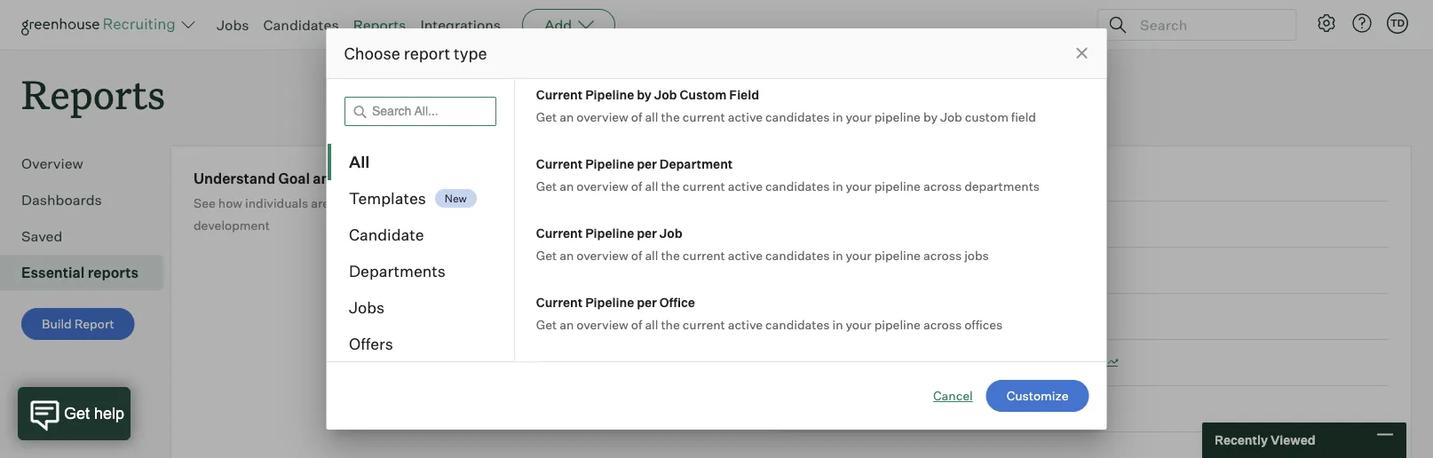 Task type: describe. For each thing, give the bounding box(es) containing it.
offer
[[880, 401, 909, 417]]

time for submit
[[781, 263, 811, 278]]

custom
[[965, 109, 1009, 124]]

dashboards link
[[21, 189, 156, 211]]

reports link
[[353, 16, 406, 34]]

goal for time to review applications goal attainment
[[948, 309, 975, 324]]

across for jobs
[[923, 247, 962, 263]]

approve
[[828, 401, 877, 417]]

how
[[218, 195, 243, 211]]

pipeline for current pipeline per office
[[585, 295, 634, 310]]

individuals
[[245, 195, 308, 211]]

time for approve
[[781, 401, 811, 417]]

individual goals over time link
[[781, 169, 1389, 202]]

candidates
[[263, 16, 339, 34]]

customize
[[1007, 388, 1069, 404]]

schedule
[[828, 355, 882, 371]]

understand
[[194, 169, 276, 187]]

essential
[[21, 264, 85, 282]]

office
[[660, 295, 695, 310]]

active for current pipeline per job
[[728, 247, 763, 263]]

Search All... text field
[[344, 97, 496, 126]]

current for current pipeline per job
[[683, 247, 725, 263]]

overview for office
[[576, 317, 628, 332]]

Search text field
[[1136, 12, 1280, 38]]

current for current pipeline per job
[[536, 225, 583, 241]]

choose
[[344, 43, 401, 63]]

your for offices
[[846, 317, 872, 332]]

overview inside current pipeline by job custom field get an overview of all the current active candidates in your pipeline by job custom field
[[576, 109, 628, 124]]

per for office
[[637, 295, 657, 310]]

greenhouse recruiting image
[[21, 14, 181, 36]]

0 horizontal spatial and
[[313, 169, 339, 187]]

own
[[577, 195, 601, 211]]

individual
[[781, 170, 837, 186]]

overview for job
[[576, 247, 628, 263]]

customize button
[[987, 380, 1090, 412]]

metrics
[[424, 169, 476, 187]]

all for job
[[645, 247, 658, 263]]

time for review
[[781, 309, 811, 324]]

current for current pipeline per office
[[536, 295, 583, 310]]

see
[[194, 195, 216, 211]]

build report
[[42, 316, 114, 332]]

time to schedule available candidate goal attainment
[[781, 355, 1099, 371]]

dashboards
[[21, 191, 102, 209]]

pipeline for current pipeline per department
[[585, 156, 634, 171]]

jobs link
[[217, 16, 249, 34]]

build report button
[[21, 308, 135, 340]]

get for current pipeline per department get an overview of all the current active candidates in your pipeline across departments
[[536, 178, 557, 194]]

available
[[885, 355, 938, 371]]

time to review applications goal attainment link
[[781, 294, 1389, 340]]

are
[[311, 195, 330, 211]]

of for job
[[631, 247, 642, 263]]

current for current pipeline per department
[[683, 178, 725, 194]]

pipeline for current pipeline per job
[[585, 225, 634, 241]]

in inside current pipeline by job custom field get an overview of all the current active candidates in your pipeline by job custom field
[[832, 109, 843, 124]]

recently
[[1215, 433, 1269, 448]]

1 horizontal spatial reports
[[353, 16, 406, 34]]

all for office
[[645, 317, 658, 332]]

candidates inside current pipeline by job custom field get an overview of all the current active candidates in your pipeline by job custom field
[[765, 109, 830, 124]]

your for departments
[[846, 178, 872, 194]]

new
[[444, 192, 467, 205]]

defining
[[332, 195, 380, 211]]

offices
[[965, 317, 1003, 332]]

to for submit
[[813, 263, 825, 278]]

cancel link
[[934, 387, 973, 405]]

the inside current pipeline by job custom field get an overview of all the current active candidates in your pipeline by job custom field
[[661, 109, 680, 124]]

job for current pipeline per job get an overview of all the current active candidates in your pipeline across jobs
[[660, 225, 682, 241]]

current for current pipeline per department
[[536, 156, 583, 171]]

all
[[349, 152, 369, 172]]

time inside "link"
[[906, 170, 936, 186]]

cancel
[[934, 388, 973, 404]]

goal for time to submit scorecards goal attainment
[[942, 263, 969, 278]]

icon chart image for time to approve offer goal attainment
[[1014, 405, 1027, 414]]

td button
[[1384, 9, 1413, 37]]

overview for department
[[576, 178, 628, 194]]

development
[[194, 217, 270, 233]]

1 vertical spatial reports
[[21, 68, 165, 120]]

understand goal and attainment metrics see how individuals are defining and accomplishing goals for their own personal and team development
[[194, 169, 712, 233]]

templates
[[349, 189, 426, 208]]

in for offices
[[832, 317, 843, 332]]

jobs inside choose report type dialog
[[349, 298, 384, 318]]

current pipeline per office get an overview of all the current active candidates in your pipeline across offices
[[536, 295, 1003, 332]]

custom
[[680, 87, 727, 102]]

pipeline inside current pipeline by job custom field get an overview of all the current active candidates in your pipeline by job custom field
[[874, 109, 921, 124]]

current pipeline per department get an overview of all the current active candidates in your pipeline across departments
[[536, 156, 1040, 194]]

your for jobs
[[846, 247, 872, 263]]

viewed
[[1271, 433, 1316, 448]]

to for approve
[[813, 401, 825, 417]]

personal
[[604, 195, 655, 211]]

integrations
[[421, 16, 501, 34]]

pipeline for current pipeline by job custom field
[[585, 87, 634, 102]]

accomplishing
[[407, 195, 492, 211]]

the for job
[[661, 247, 680, 263]]

candidates link
[[263, 16, 339, 34]]

overview link
[[21, 153, 156, 174]]

recently viewed
[[1215, 433, 1316, 448]]

0 vertical spatial jobs
[[217, 16, 249, 34]]

of inside current pipeline by job custom field get an overview of all the current active candidates in your pipeline by job custom field
[[631, 109, 642, 124]]

integrations link
[[421, 16, 501, 34]]

offers
[[349, 334, 393, 354]]

for
[[529, 195, 545, 211]]

an for current pipeline per office
[[559, 317, 574, 332]]

type
[[454, 43, 487, 63]]

in for departments
[[832, 178, 843, 194]]

field
[[729, 87, 759, 102]]

departments
[[349, 262, 445, 281]]

configure image
[[1317, 12, 1338, 34]]

per for department
[[637, 156, 657, 171]]

current inside current pipeline by job custom field get an overview of all the current active candidates in your pipeline by job custom field
[[683, 109, 725, 124]]

an for current pipeline per department
[[559, 178, 574, 194]]



Task type: vqa. For each thing, say whether or not it's contained in the screenshot.
Section for Section successfully added.
no



Task type: locate. For each thing, give the bounding box(es) containing it.
overview
[[21, 155, 83, 173]]

time up current pipeline per office get an overview of all the current active candidates in your pipeline across offices
[[781, 263, 811, 278]]

current inside current pipeline per office get an overview of all the current active candidates in your pipeline across offices
[[683, 317, 725, 332]]

2 the from the top
[[661, 178, 680, 194]]

job for current pipeline by job custom field get an overview of all the current active candidates in your pipeline by job custom field
[[654, 87, 677, 102]]

essential reports
[[21, 264, 139, 282]]

2 current from the top
[[683, 178, 725, 194]]

0 vertical spatial job
[[654, 87, 677, 102]]

submit
[[828, 263, 870, 278]]

in up goals
[[832, 109, 843, 124]]

4 get from the top
[[536, 317, 557, 332]]

2 across from the top
[[923, 247, 962, 263]]

per down personal
[[637, 225, 657, 241]]

pipeline inside current pipeline by job custom field get an overview of all the current active candidates in your pipeline by job custom field
[[585, 87, 634, 102]]

current for current pipeline per office
[[683, 317, 725, 332]]

get for current pipeline per office get an overview of all the current active candidates in your pipeline across offices
[[536, 317, 557, 332]]

3 pipeline from the top
[[874, 247, 921, 263]]

icon chart image down customize
[[1014, 405, 1027, 414]]

pipeline right goals
[[874, 178, 921, 194]]

pipeline down add popup button
[[585, 87, 634, 102]]

current inside current pipeline per office get an overview of all the current active candidates in your pipeline across offices
[[536, 295, 583, 310]]

candidates up current pipeline per department get an overview of all the current active candidates in your pipeline across departments
[[765, 109, 830, 124]]

2 current from the top
[[536, 156, 583, 171]]

pipeline up personal
[[585, 156, 634, 171]]

jobs
[[217, 16, 249, 34], [349, 298, 384, 318]]

jobs left candidates link
[[217, 16, 249, 34]]

report
[[74, 316, 114, 332]]

goal right offer at right bottom
[[912, 401, 938, 417]]

1 vertical spatial icon chart image
[[1014, 405, 1027, 414]]

across for departments
[[923, 178, 962, 194]]

0 vertical spatial by
[[637, 87, 651, 102]]

to left submit
[[813, 263, 825, 278]]

in up review
[[832, 247, 843, 263]]

goal up the individuals
[[278, 169, 310, 187]]

active down 'current pipeline per job get an overview of all the current active candidates in your pipeline across jobs'
[[728, 317, 763, 332]]

1 horizontal spatial and
[[382, 195, 404, 211]]

reports
[[88, 264, 139, 282]]

of inside current pipeline per office get an overview of all the current active candidates in your pipeline across offices
[[631, 317, 642, 332]]

1 all from the top
[[645, 109, 658, 124]]

to for schedule
[[813, 355, 825, 371]]

an inside current pipeline by job custom field get an overview of all the current active candidates in your pipeline by job custom field
[[559, 109, 574, 124]]

job inside 'current pipeline per job get an overview of all the current active candidates in your pipeline across jobs'
[[660, 225, 682, 241]]

applications
[[873, 309, 946, 324]]

4 your from the top
[[846, 317, 872, 332]]

1 pipeline from the top
[[585, 87, 634, 102]]

an inside current pipeline per office get an overview of all the current active candidates in your pipeline across offices
[[559, 317, 574, 332]]

current down team
[[683, 247, 725, 263]]

0 horizontal spatial reports
[[21, 68, 165, 120]]

1 vertical spatial candidate
[[941, 355, 1001, 371]]

all inside current pipeline by job custom field get an overview of all the current active candidates in your pipeline by job custom field
[[645, 109, 658, 124]]

your inside current pipeline per office get an overview of all the current active candidates in your pipeline across offices
[[846, 317, 872, 332]]

goals
[[840, 170, 873, 186]]

to left schedule
[[813, 355, 825, 371]]

1 to from the top
[[813, 263, 825, 278]]

pipeline left office
[[585, 295, 634, 310]]

2 active from the top
[[728, 178, 763, 194]]

reports
[[353, 16, 406, 34], [21, 68, 165, 120]]

3 all from the top
[[645, 247, 658, 263]]

time to approve offer goal attainment
[[781, 401, 1007, 417]]

get
[[536, 109, 557, 124], [536, 178, 557, 194], [536, 247, 557, 263], [536, 317, 557, 332]]

0 horizontal spatial candidate
[[349, 225, 424, 245]]

2 overview from the top
[[576, 178, 628, 194]]

and
[[313, 169, 339, 187], [382, 195, 404, 211], [657, 195, 679, 211]]

1 active from the top
[[728, 109, 763, 124]]

across left jobs
[[923, 247, 962, 263]]

attainment for time to review applications goal attainment
[[978, 309, 1043, 324]]

1 vertical spatial per
[[637, 225, 657, 241]]

essential reports link
[[21, 262, 156, 284]]

3 your from the top
[[846, 247, 872, 263]]

jobs up offers
[[349, 298, 384, 318]]

across right 'over' at the top right of the page
[[923, 178, 962, 194]]

current inside 'current pipeline per job get an overview of all the current active candidates in your pipeline across jobs'
[[536, 225, 583, 241]]

4 of from the top
[[631, 317, 642, 332]]

department
[[660, 156, 733, 171]]

pipeline for offices
[[874, 317, 921, 332]]

active inside current pipeline per office get an overview of all the current active candidates in your pipeline across offices
[[728, 317, 763, 332]]

to left approve on the bottom right of the page
[[813, 401, 825, 417]]

pipeline inside current pipeline per department get an overview of all the current active candidates in your pipeline across departments
[[874, 178, 921, 194]]

an
[[559, 109, 574, 124], [559, 178, 574, 194], [559, 247, 574, 263], [559, 317, 574, 332]]

time to submit scorecards goal attainment link
[[781, 248, 1389, 294]]

job left the "custom"
[[940, 109, 962, 124]]

candidates for current pipeline per department
[[765, 178, 830, 194]]

the up office
[[661, 247, 680, 263]]

across inside current pipeline per office get an overview of all the current active candidates in your pipeline across offices
[[923, 317, 962, 332]]

by left custom
[[637, 87, 651, 102]]

1 an from the top
[[559, 109, 574, 124]]

candidates for current pipeline per job
[[765, 247, 830, 263]]

2 to from the top
[[813, 309, 825, 324]]

candidates up schedule
[[765, 317, 830, 332]]

of
[[631, 109, 642, 124], [631, 178, 642, 194], [631, 247, 642, 263], [631, 317, 642, 332]]

attainment down time to schedule available candidate goal attainment
[[941, 401, 1007, 417]]

overview inside current pipeline per office get an overview of all the current active candidates in your pipeline across offices
[[576, 317, 628, 332]]

the inside current pipeline per office get an overview of all the current active candidates in your pipeline across offices
[[661, 317, 680, 332]]

4 candidates from the top
[[765, 317, 830, 332]]

candidates left goals
[[765, 178, 830, 194]]

your up individual goals over time
[[846, 109, 872, 124]]

4 pipeline from the top
[[585, 295, 634, 310]]

candidates
[[765, 109, 830, 124], [765, 178, 830, 194], [765, 247, 830, 263], [765, 317, 830, 332]]

in inside current pipeline per office get an overview of all the current active candidates in your pipeline across offices
[[832, 317, 843, 332]]

add button
[[522, 9, 616, 41]]

time down current pipeline per office get an overview of all the current active candidates in your pipeline across offices
[[781, 355, 811, 371]]

1 vertical spatial jobs
[[349, 298, 384, 318]]

pipeline down personal
[[585, 225, 634, 241]]

3 candidates from the top
[[765, 247, 830, 263]]

the down custom
[[661, 109, 680, 124]]

and left team
[[657, 195, 679, 211]]

per up personal
[[637, 156, 657, 171]]

3 the from the top
[[661, 247, 680, 263]]

reports down the greenhouse recruiting image
[[21, 68, 165, 120]]

active inside current pipeline by job custom field get an overview of all the current active candidates in your pipeline by job custom field
[[728, 109, 763, 124]]

goal up customize
[[1004, 355, 1030, 371]]

get inside current pipeline per office get an overview of all the current active candidates in your pipeline across offices
[[536, 317, 557, 332]]

2 of from the top
[[631, 178, 642, 194]]

your inside 'current pipeline per job get an overview of all the current active candidates in your pipeline across jobs'
[[846, 247, 872, 263]]

your inside current pipeline per department get an overview of all the current active candidates in your pipeline across departments
[[846, 178, 872, 194]]

to inside time to submit scorecards goal attainment link
[[813, 263, 825, 278]]

3 pipeline from the top
[[585, 225, 634, 241]]

1 per from the top
[[637, 156, 657, 171]]

pipeline inside 'current pipeline per job get an overview of all the current active candidates in your pipeline across jobs'
[[874, 247, 921, 263]]

get for current pipeline per job get an overview of all the current active candidates in your pipeline across jobs
[[536, 247, 557, 263]]

team
[[682, 195, 712, 211]]

icon chart image
[[1106, 359, 1119, 368], [1014, 405, 1027, 414]]

the for department
[[661, 178, 680, 194]]

saved link
[[21, 226, 156, 247]]

choose report type
[[344, 43, 487, 63]]

your
[[846, 109, 872, 124], [846, 178, 872, 194], [846, 247, 872, 263], [846, 317, 872, 332]]

and right defining
[[382, 195, 404, 211]]

2 all from the top
[[645, 178, 658, 194]]

0 vertical spatial candidate
[[349, 225, 424, 245]]

in inside current pipeline per department get an overview of all the current active candidates in your pipeline across departments
[[832, 178, 843, 194]]

1 vertical spatial by
[[923, 109, 938, 124]]

by left the "custom"
[[923, 109, 938, 124]]

build
[[42, 316, 72, 332]]

0 vertical spatial per
[[637, 156, 657, 171]]

overview inside 'current pipeline per job get an overview of all the current active candidates in your pipeline across jobs'
[[576, 247, 628, 263]]

current down office
[[683, 317, 725, 332]]

current up team
[[683, 178, 725, 194]]

overview
[[576, 109, 628, 124], [576, 178, 628, 194], [576, 247, 628, 263], [576, 317, 628, 332]]

of for office
[[631, 317, 642, 332]]

all inside current pipeline per department get an overview of all the current active candidates in your pipeline across departments
[[645, 178, 658, 194]]

choose report type dialog
[[326, 28, 1107, 458]]

of inside 'current pipeline per job get an overview of all the current active candidates in your pipeline across jobs'
[[631, 247, 642, 263]]

per inside current pipeline per department get an overview of all the current active candidates in your pipeline across departments
[[637, 156, 657, 171]]

attainment down jobs
[[978, 309, 1043, 324]]

to for review
[[813, 309, 825, 324]]

to inside time to review applications goal attainment link
[[813, 309, 825, 324]]

pipeline up 'over' at the top right of the page
[[874, 109, 921, 124]]

3 overview from the top
[[576, 247, 628, 263]]

job down team
[[660, 225, 682, 241]]

active for current pipeline per department
[[728, 178, 763, 194]]

1 of from the top
[[631, 109, 642, 124]]

1 across from the top
[[923, 178, 962, 194]]

scorecards
[[873, 263, 939, 278]]

field
[[1011, 109, 1036, 124]]

pipeline for departments
[[874, 178, 921, 194]]

current pipeline per job get an overview of all the current active candidates in your pipeline across jobs
[[536, 225, 989, 263]]

0 vertical spatial across
[[923, 178, 962, 194]]

and up are
[[313, 169, 339, 187]]

candidates up current pipeline per office get an overview of all the current active candidates in your pipeline across offices
[[765, 247, 830, 263]]

candidates inside 'current pipeline per job get an overview of all the current active candidates in your pipeline across jobs'
[[765, 247, 830, 263]]

4 active from the top
[[728, 317, 763, 332]]

per
[[637, 156, 657, 171], [637, 225, 657, 241], [637, 295, 657, 310]]

2 candidates from the top
[[765, 178, 830, 194]]

3 per from the top
[[637, 295, 657, 310]]

current
[[683, 109, 725, 124], [683, 178, 725, 194], [683, 247, 725, 263], [683, 317, 725, 332]]

4 current from the top
[[536, 295, 583, 310]]

in
[[832, 109, 843, 124], [832, 178, 843, 194], [832, 247, 843, 263], [832, 317, 843, 332]]

time left review
[[781, 309, 811, 324]]

an inside current pipeline per department get an overview of all the current active candidates in your pipeline across departments
[[559, 178, 574, 194]]

1 pipeline from the top
[[874, 109, 921, 124]]

3 active from the top
[[728, 247, 763, 263]]

to
[[813, 263, 825, 278], [813, 309, 825, 324], [813, 355, 825, 371], [813, 401, 825, 417]]

get inside current pipeline per department get an overview of all the current active candidates in your pipeline across departments
[[536, 178, 557, 194]]

1 current from the top
[[536, 87, 583, 102]]

current down custom
[[683, 109, 725, 124]]

3 in from the top
[[832, 247, 843, 263]]

2 your from the top
[[846, 178, 872, 194]]

jobs
[[965, 247, 989, 263]]

an for current pipeline per job
[[559, 247, 574, 263]]

across for offices
[[923, 317, 962, 332]]

candidates inside current pipeline per office get an overview of all the current active candidates in your pipeline across offices
[[765, 317, 830, 332]]

2 in from the top
[[832, 178, 843, 194]]

overview inside current pipeline per department get an overview of all the current active candidates in your pipeline across departments
[[576, 178, 628, 194]]

0 vertical spatial reports
[[353, 16, 406, 34]]

all for department
[[645, 178, 658, 194]]

your inside current pipeline by job custom field get an overview of all the current active candidates in your pipeline by job custom field
[[846, 109, 872, 124]]

active down 'department'
[[728, 178, 763, 194]]

pipeline inside 'current pipeline per job get an overview of all the current active candidates in your pipeline across jobs'
[[585, 225, 634, 241]]

active
[[728, 109, 763, 124], [728, 178, 763, 194], [728, 247, 763, 263], [728, 317, 763, 332]]

current inside current pipeline per department get an overview of all the current active candidates in your pipeline across departments
[[683, 178, 725, 194]]

1 candidates from the top
[[765, 109, 830, 124]]

current
[[536, 87, 583, 102], [536, 156, 583, 171], [536, 225, 583, 241], [536, 295, 583, 310]]

4 an from the top
[[559, 317, 574, 332]]

job
[[654, 87, 677, 102], [940, 109, 962, 124], [660, 225, 682, 241]]

attainment up offices at bottom
[[971, 263, 1037, 278]]

pipeline up the available
[[874, 317, 921, 332]]

of for department
[[631, 178, 642, 194]]

across up time to schedule available candidate goal attainment
[[923, 317, 962, 332]]

to left review
[[813, 309, 825, 324]]

get inside current pipeline by job custom field get an overview of all the current active candidates in your pipeline by job custom field
[[536, 109, 557, 124]]

1 current from the top
[[683, 109, 725, 124]]

time to submit scorecards goal attainment
[[781, 263, 1037, 278]]

individual goals over time
[[781, 170, 936, 186]]

the down 'department'
[[661, 178, 680, 194]]

in up schedule
[[832, 317, 843, 332]]

an inside 'current pipeline per job get an overview of all the current active candidates in your pipeline across jobs'
[[559, 247, 574, 263]]

4 in from the top
[[832, 317, 843, 332]]

attainment up customize
[[1033, 355, 1099, 371]]

1 horizontal spatial by
[[923, 109, 938, 124]]

td
[[1391, 17, 1406, 29]]

the down office
[[661, 317, 680, 332]]

per for job
[[637, 225, 657, 241]]

3 current from the top
[[536, 225, 583, 241]]

2 an from the top
[[559, 178, 574, 194]]

saved
[[21, 228, 62, 245]]

td button
[[1388, 12, 1409, 34]]

departments
[[965, 178, 1040, 194]]

4 current from the top
[[683, 317, 725, 332]]

candidates inside current pipeline per department get an overview of all the current active candidates in your pipeline across departments
[[765, 178, 830, 194]]

per inside current pipeline per office get an overview of all the current active candidates in your pipeline across offices
[[637, 295, 657, 310]]

4 all from the top
[[645, 317, 658, 332]]

current inside current pipeline by job custom field get an overview of all the current active candidates in your pipeline by job custom field
[[536, 87, 583, 102]]

get inside 'current pipeline per job get an overview of all the current active candidates in your pipeline across jobs'
[[536, 247, 557, 263]]

add
[[545, 16, 572, 34]]

pipeline inside current pipeline per office get an overview of all the current active candidates in your pipeline across offices
[[874, 317, 921, 332]]

the inside current pipeline per department get an overview of all the current active candidates in your pipeline across departments
[[661, 178, 680, 194]]

in inside 'current pipeline per job get an overview of all the current active candidates in your pipeline across jobs'
[[832, 247, 843, 263]]

icon chart image down time to review applications goal attainment link
[[1106, 359, 1119, 368]]

attainment for time to approve offer goal attainment
[[941, 401, 1007, 417]]

goal for time to approve offer goal attainment
[[912, 401, 938, 417]]

active inside current pipeline per department get an overview of all the current active candidates in your pipeline across departments
[[728, 178, 763, 194]]

2 vertical spatial per
[[637, 295, 657, 310]]

time to review applications goal attainment
[[781, 309, 1043, 324]]

4 to from the top
[[813, 401, 825, 417]]

current for current pipeline by job custom field
[[536, 87, 583, 102]]

2 pipeline from the top
[[585, 156, 634, 171]]

pipeline inside current pipeline per office get an overview of all the current active candidates in your pipeline across offices
[[585, 295, 634, 310]]

3 current from the top
[[683, 247, 725, 263]]

goal right scorecards
[[942, 263, 969, 278]]

4 the from the top
[[661, 317, 680, 332]]

1 in from the top
[[832, 109, 843, 124]]

the
[[661, 109, 680, 124], [661, 178, 680, 194], [661, 247, 680, 263], [661, 317, 680, 332]]

3 get from the top
[[536, 247, 557, 263]]

the for office
[[661, 317, 680, 332]]

across inside current pipeline per department get an overview of all the current active candidates in your pipeline across departments
[[923, 178, 962, 194]]

1 horizontal spatial icon chart image
[[1106, 359, 1119, 368]]

2 pipeline from the top
[[874, 178, 921, 194]]

2 vertical spatial across
[[923, 317, 962, 332]]

2 vertical spatial job
[[660, 225, 682, 241]]

pipeline for jobs
[[874, 247, 921, 263]]

attainment inside understand goal and attainment metrics see how individuals are defining and accomplishing goals for their own personal and team development
[[342, 169, 421, 187]]

goals
[[495, 195, 526, 211]]

1 vertical spatial across
[[923, 247, 962, 263]]

in left 'over' at the top right of the page
[[832, 178, 843, 194]]

1 overview from the top
[[576, 109, 628, 124]]

goal inside understand goal and attainment metrics see how individuals are defining and accomplishing goals for their own personal and team development
[[278, 169, 310, 187]]

active down field
[[728, 109, 763, 124]]

active for current pipeline per office
[[728, 317, 763, 332]]

your left 'over' at the top right of the page
[[846, 178, 872, 194]]

1 vertical spatial job
[[940, 109, 962, 124]]

0 horizontal spatial by
[[637, 87, 651, 102]]

current inside 'current pipeline per job get an overview of all the current active candidates in your pipeline across jobs'
[[683, 247, 725, 263]]

1 horizontal spatial candidate
[[941, 355, 1001, 371]]

icon chart image for time to schedule available candidate goal attainment
[[1106, 359, 1119, 368]]

goal
[[278, 169, 310, 187], [942, 263, 969, 278], [948, 309, 975, 324], [1004, 355, 1030, 371], [912, 401, 938, 417]]

1 your from the top
[[846, 109, 872, 124]]

job left custom
[[654, 87, 677, 102]]

3 an from the top
[[559, 247, 574, 263]]

across
[[923, 178, 962, 194], [923, 247, 962, 263], [923, 317, 962, 332]]

0 horizontal spatial icon chart image
[[1014, 405, 1027, 414]]

pipeline
[[585, 87, 634, 102], [585, 156, 634, 171], [585, 225, 634, 241], [585, 295, 634, 310]]

reports up choose
[[353, 16, 406, 34]]

2 horizontal spatial and
[[657, 195, 679, 211]]

review
[[828, 309, 870, 324]]

per left office
[[637, 295, 657, 310]]

across inside 'current pipeline per job get an overview of all the current active candidates in your pipeline across jobs'
[[923, 247, 962, 263]]

1 get from the top
[[536, 109, 557, 124]]

current inside current pipeline per department get an overview of all the current active candidates in your pipeline across departments
[[536, 156, 583, 171]]

in for jobs
[[832, 247, 843, 263]]

4 pipeline from the top
[[874, 317, 921, 332]]

attainment for time to submit scorecards goal attainment
[[971, 263, 1037, 278]]

candidate
[[349, 225, 424, 245], [941, 355, 1001, 371]]

goal up time to schedule available candidate goal attainment
[[948, 309, 975, 324]]

the inside 'current pipeline per job get an overview of all the current active candidates in your pipeline across jobs'
[[661, 247, 680, 263]]

report
[[404, 43, 451, 63]]

candidate down templates
[[349, 225, 424, 245]]

your up schedule
[[846, 317, 872, 332]]

your left scorecards
[[846, 247, 872, 263]]

per inside 'current pipeline per job get an overview of all the current active candidates in your pipeline across jobs'
[[637, 225, 657, 241]]

0 vertical spatial icon chart image
[[1106, 359, 1119, 368]]

active inside 'current pipeline per job get an overview of all the current active candidates in your pipeline across jobs'
[[728, 247, 763, 263]]

all inside 'current pipeline per job get an overview of all the current active candidates in your pipeline across jobs'
[[645, 247, 658, 263]]

time left approve on the bottom right of the page
[[781, 401, 811, 417]]

candidate inside choose report type dialog
[[349, 225, 424, 245]]

time for schedule
[[781, 355, 811, 371]]

3 across from the top
[[923, 317, 962, 332]]

time right 'over' at the top right of the page
[[906, 170, 936, 186]]

current pipeline by job custom field get an overview of all the current active candidates in your pipeline by job custom field
[[536, 87, 1036, 124]]

2 per from the top
[[637, 225, 657, 241]]

4 overview from the top
[[576, 317, 628, 332]]

3 to from the top
[[813, 355, 825, 371]]

3 of from the top
[[631, 247, 642, 263]]

over
[[876, 170, 903, 186]]

time
[[906, 170, 936, 186], [781, 263, 811, 278], [781, 309, 811, 324], [781, 355, 811, 371], [781, 401, 811, 417]]

pipeline inside current pipeline per department get an overview of all the current active candidates in your pipeline across departments
[[585, 156, 634, 171]]

1 horizontal spatial jobs
[[349, 298, 384, 318]]

0 horizontal spatial jobs
[[217, 16, 249, 34]]

1 the from the top
[[661, 109, 680, 124]]

active up current pipeline per office get an overview of all the current active candidates in your pipeline across offices
[[728, 247, 763, 263]]

pipeline right submit
[[874, 247, 921, 263]]

candidates for current pipeline per office
[[765, 317, 830, 332]]

all inside current pipeline per office get an overview of all the current active candidates in your pipeline across offices
[[645, 317, 658, 332]]

candidate up cancel
[[941, 355, 1001, 371]]

2 get from the top
[[536, 178, 557, 194]]

of inside current pipeline per department get an overview of all the current active candidates in your pipeline across departments
[[631, 178, 642, 194]]

attainment up templates
[[342, 169, 421, 187]]

their
[[548, 195, 575, 211]]

by
[[637, 87, 651, 102], [923, 109, 938, 124]]

all
[[645, 109, 658, 124], [645, 178, 658, 194], [645, 247, 658, 263], [645, 317, 658, 332]]



